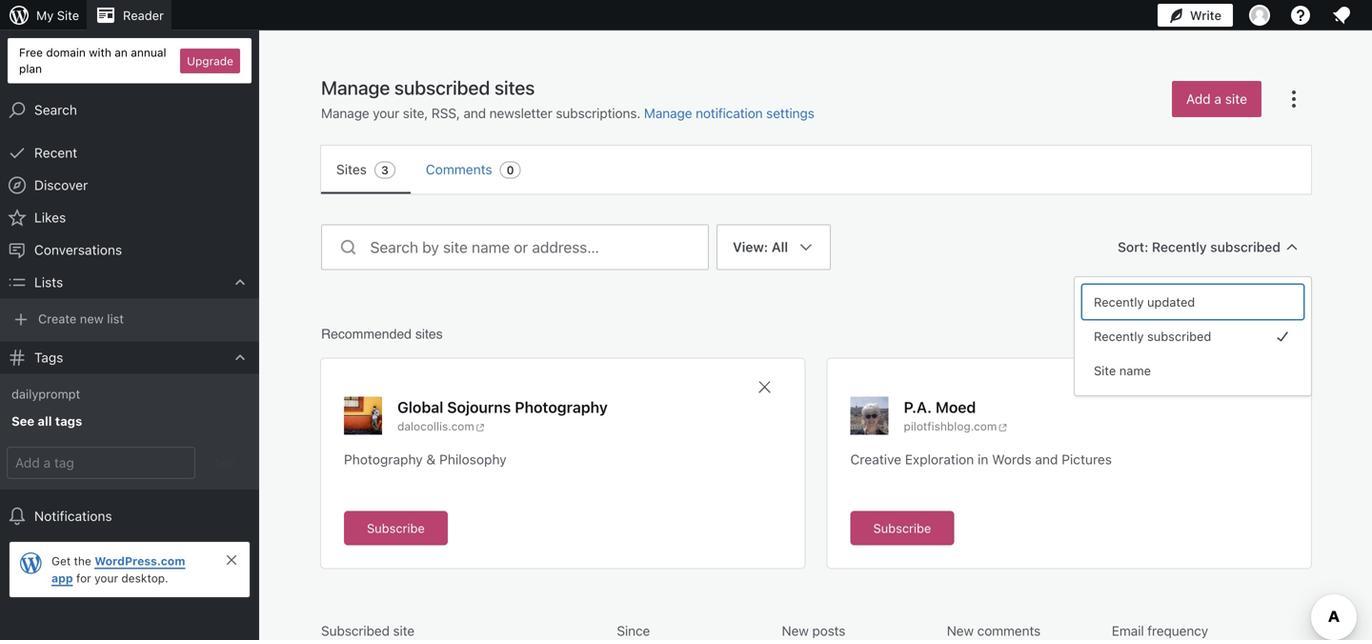 Task type: locate. For each thing, give the bounding box(es) containing it.
subscribe button
[[344, 511, 448, 546], [851, 511, 955, 546]]

2 vertical spatial recently
[[1094, 329, 1144, 344]]

subscribe button down creative on the right bottom of page
[[851, 511, 955, 546]]

0 vertical spatial your
[[373, 105, 400, 121]]

0 horizontal spatial subscribe
[[367, 521, 425, 536]]

1 horizontal spatial add
[[1187, 91, 1211, 107]]

p.a. moed link
[[904, 397, 977, 418]]

1 new from the left
[[782, 623, 809, 639]]

recently inside dropdown button
[[1153, 239, 1207, 255]]

site,
[[403, 105, 428, 121]]

photography left &
[[344, 452, 423, 468]]

menu containing sites
[[321, 146, 1312, 194]]

manage notification settings link
[[644, 105, 815, 121]]

add button
[[202, 448, 248, 479]]

recently for recently subscribed
[[1094, 329, 1144, 344]]

new comments column header
[[947, 622, 1105, 641]]

conversations link
[[0, 234, 259, 267]]

write link
[[1158, 0, 1234, 31]]

subscribed up 'recently updated' button
[[1211, 239, 1281, 255]]

1 vertical spatial recently
[[1094, 295, 1144, 309]]

creative
[[851, 452, 902, 468]]

subscribe down creative on the right bottom of page
[[874, 521, 932, 536]]

rss,
[[432, 105, 460, 121]]

0 horizontal spatial site
[[57, 8, 79, 22]]

0 horizontal spatial subscribe button
[[344, 511, 448, 546]]

1 horizontal spatial and
[[1036, 452, 1059, 468]]

search
[[34, 102, 77, 118]]

3
[[381, 163, 389, 177]]

1 horizontal spatial site
[[1094, 364, 1117, 378]]

1 vertical spatial your
[[94, 572, 118, 585]]

add a site button
[[1173, 81, 1262, 117]]

1 subscribe button from the left
[[344, 511, 448, 546]]

new for new posts
[[782, 623, 809, 639]]

your inside manage subscribed sites manage your site, rss, and newsletter subscriptions. manage notification settings
[[373, 105, 400, 121]]

conversations
[[34, 242, 122, 258]]

new for new comments
[[947, 623, 974, 639]]

2 subscribe from the left
[[874, 521, 932, 536]]

pilotfishblog.com
[[904, 420, 997, 433]]

0 horizontal spatial your
[[94, 572, 118, 585]]

lists link
[[0, 267, 259, 299]]

new left comments
[[947, 623, 974, 639]]

1 horizontal spatial your
[[373, 105, 400, 121]]

1 vertical spatial site
[[1094, 364, 1117, 378]]

row
[[321, 622, 1312, 641]]

and right words
[[1036, 452, 1059, 468]]

lists
[[34, 275, 63, 290]]

likes
[[34, 210, 66, 226]]

manage your notifications image
[[1331, 4, 1354, 27]]

search link
[[0, 94, 259, 126]]

1 vertical spatial add
[[213, 456, 236, 470]]

site
[[1226, 91, 1248, 107], [393, 623, 415, 639]]

photography up the dalocollis.com link
[[515, 398, 608, 417]]

add
[[1187, 91, 1211, 107], [213, 456, 236, 470]]

0 horizontal spatial new
[[782, 623, 809, 639]]

dailyprompt
[[11, 387, 80, 401]]

0 vertical spatial add
[[1187, 91, 1211, 107]]

subscribe button down photography & philosophy
[[344, 511, 448, 546]]

site
[[57, 8, 79, 22], [1094, 364, 1117, 378]]

recently up recently subscribed
[[1094, 295, 1144, 309]]

comments
[[978, 623, 1041, 639]]

comments
[[426, 162, 493, 177]]

create new list link
[[0, 306, 259, 334]]

Add a tag text field
[[8, 448, 194, 479]]

1 horizontal spatial new
[[947, 623, 974, 639]]

0 horizontal spatial and
[[464, 105, 486, 121]]

2 new from the left
[[947, 623, 974, 639]]

site name button
[[1083, 354, 1304, 388]]

0 vertical spatial site
[[1226, 91, 1248, 107]]

recently inside button
[[1094, 329, 1144, 344]]

email frequency
[[1112, 623, 1209, 639]]

with
[[89, 46, 111, 59]]

0 horizontal spatial photography
[[344, 452, 423, 468]]

menu containing recently updated
[[1083, 285, 1304, 388]]

0 vertical spatial and
[[464, 105, 486, 121]]

recently right the sort:
[[1153, 239, 1207, 255]]

dailyprompt link
[[0, 381, 259, 408]]

keyboard_arrow_down image
[[231, 273, 250, 292]]

your right 'for'
[[94, 572, 118, 585]]

and
[[464, 105, 486, 121], [1036, 452, 1059, 468]]

add group
[[0, 444, 259, 482]]

for your desktop.
[[73, 572, 168, 585]]

0
[[507, 163, 514, 177]]

new
[[782, 623, 809, 639], [947, 623, 974, 639]]

email frequency column header
[[1112, 622, 1270, 641]]

help image
[[1290, 4, 1313, 27]]

subscribed inside button
[[1148, 329, 1212, 344]]

1 horizontal spatial subscribe
[[874, 521, 932, 536]]

your left the site,
[[373, 105, 400, 121]]

2 subscribe button from the left
[[851, 511, 955, 546]]

domain
[[46, 46, 86, 59]]

menu
[[321, 146, 1312, 194], [1083, 285, 1304, 388]]

see all tags
[[11, 414, 82, 428]]

site inside subscribed site column header
[[393, 623, 415, 639]]

free domain with an annual plan
[[19, 46, 166, 75]]

a
[[1215, 91, 1222, 107]]

recently for recently updated
[[1094, 295, 1144, 309]]

site right 'my'
[[57, 8, 79, 22]]

menu inside manage subscribed sites main content
[[321, 146, 1312, 194]]

discover link
[[0, 169, 259, 202]]

recently subscribed
[[1094, 329, 1212, 344]]

site inside button
[[1094, 364, 1117, 378]]

your
[[373, 105, 400, 121], [94, 572, 118, 585]]

subscribe for global sojourns photography
[[367, 521, 425, 536]]

all
[[38, 414, 52, 428]]

subscribe for p.a. moed
[[874, 521, 932, 536]]

1 subscribe from the left
[[367, 521, 425, 536]]

tags
[[55, 414, 82, 428]]

site right "subscribed" on the bottom
[[393, 623, 415, 639]]

row containing subscribed site
[[321, 622, 1312, 641]]

wordpress.com
[[95, 555, 185, 568]]

0 horizontal spatial add
[[213, 456, 236, 470]]

0 vertical spatial menu
[[321, 146, 1312, 194]]

1 vertical spatial menu
[[1083, 285, 1304, 388]]

dismiss this recommendation image
[[756, 378, 775, 397]]

photography inside global sojourns photography link
[[515, 398, 608, 417]]

tags
[[34, 350, 63, 366]]

sort: recently subscribed button
[[1111, 230, 1312, 265]]

my profile image
[[1250, 5, 1271, 26]]

subscribed down updated
[[1148, 329, 1212, 344]]

moed
[[936, 398, 977, 417]]

None search field
[[321, 225, 709, 270]]

sort:
[[1118, 239, 1149, 255]]

1 horizontal spatial site
[[1226, 91, 1248, 107]]

site right a
[[1226, 91, 1248, 107]]

and down subscribed sites
[[464, 105, 486, 121]]

new left posts
[[782, 623, 809, 639]]

likes link
[[0, 202, 259, 234]]

1 vertical spatial site
[[393, 623, 415, 639]]

0 vertical spatial recently
[[1153, 239, 1207, 255]]

get the
[[51, 555, 95, 568]]

site name
[[1094, 364, 1152, 378]]

recently up site name
[[1094, 329, 1144, 344]]

add inside add a site button
[[1187, 91, 1211, 107]]

1 horizontal spatial subscribe button
[[851, 511, 955, 546]]

subscribe
[[367, 521, 425, 536], [874, 521, 932, 536]]

app
[[51, 572, 73, 585]]

0 horizontal spatial site
[[393, 623, 415, 639]]

subscribed site column header
[[321, 622, 609, 641]]

recently inside button
[[1094, 295, 1144, 309]]

0 vertical spatial photography
[[515, 398, 608, 417]]

1 vertical spatial subscribed
[[1148, 329, 1212, 344]]

frequency
[[1148, 623, 1209, 639]]

recently
[[1153, 239, 1207, 255], [1094, 295, 1144, 309], [1094, 329, 1144, 344]]

subscribed
[[1211, 239, 1281, 255], [1148, 329, 1212, 344]]

1 horizontal spatial photography
[[515, 398, 608, 417]]

1 vertical spatial and
[[1036, 452, 1059, 468]]

dismiss this recommendation image
[[1262, 378, 1281, 397]]

site inside add a site button
[[1226, 91, 1248, 107]]

site left "name"
[[1094, 364, 1117, 378]]

0 vertical spatial subscribed
[[1211, 239, 1281, 255]]

view:
[[733, 239, 769, 255]]

add inside add 'button'
[[213, 456, 236, 470]]

keyboard_arrow_down image
[[231, 349, 250, 368]]

pilotfishblog.com link
[[904, 418, 1011, 435]]

sites
[[415, 327, 443, 342]]

new posts
[[782, 623, 846, 639]]

subscribe down photography & philosophy
[[367, 521, 425, 536]]

subscribe button for global sojourns photography
[[344, 511, 448, 546]]



Task type: vqa. For each thing, say whether or not it's contained in the screenshot.
For Your Desktop.
yes



Task type: describe. For each thing, give the bounding box(es) containing it.
recent link
[[0, 137, 259, 169]]

p.a.
[[904, 398, 932, 417]]

and inside manage subscribed sites manage your site, rss, and newsletter subscriptions. manage notification settings
[[464, 105, 486, 121]]

recommended sites
[[321, 327, 443, 342]]

an
[[115, 46, 128, 59]]

recently subscribed button
[[1083, 319, 1304, 354]]

notifications
[[34, 509, 112, 524]]

see
[[11, 414, 34, 428]]

photography & philosophy
[[344, 452, 507, 468]]

1 vertical spatial photography
[[344, 452, 423, 468]]

recent
[[34, 145, 77, 161]]

dalocollis.com link
[[398, 418, 642, 435]]

right image
[[1272, 325, 1295, 348]]

list
[[107, 312, 124, 326]]

the
[[74, 555, 91, 568]]

Search search field
[[370, 225, 708, 269]]

view: all
[[733, 239, 789, 255]]

0 vertical spatial site
[[57, 8, 79, 22]]

dalocollis.com
[[398, 420, 475, 433]]

global sojourns photography
[[398, 398, 608, 417]]

write
[[1191, 8, 1222, 22]]

creative exploration in words and pictures
[[851, 452, 1113, 468]]

in
[[978, 452, 989, 468]]

since column header
[[617, 622, 775, 641]]

words
[[993, 452, 1032, 468]]

my site
[[36, 8, 79, 22]]

recommended
[[321, 327, 412, 342]]

my
[[36, 8, 54, 22]]

add for add a site
[[1187, 91, 1211, 107]]

new comments
[[947, 623, 1041, 639]]

reader
[[123, 8, 164, 22]]

subscribed site
[[321, 623, 415, 639]]

&
[[427, 452, 436, 468]]

plan
[[19, 62, 42, 75]]

sort: recently subscribed
[[1118, 239, 1281, 255]]

manage subscribed sites manage your site, rss, and newsletter subscriptions. manage notification settings
[[321, 76, 815, 121]]

create
[[38, 312, 77, 326]]

see all tags link
[[0, 408, 259, 437]]

row inside manage subscribed sites main content
[[321, 622, 1312, 641]]

exploration
[[906, 452, 975, 468]]

upgrade button
[[180, 48, 240, 73]]

dismiss image
[[224, 553, 239, 568]]

manage subscribed sites main content
[[291, 75, 1342, 641]]

p.a. moed
[[904, 398, 977, 417]]

free
[[19, 46, 43, 59]]

annual
[[131, 46, 166, 59]]

notification settings
[[696, 105, 815, 121]]

add a site
[[1187, 91, 1248, 107]]

subscribed sites
[[395, 76, 535, 99]]

add for add
[[213, 456, 236, 470]]

since
[[617, 623, 650, 639]]

global
[[398, 398, 444, 417]]

pictures
[[1062, 452, 1113, 468]]

reader link
[[87, 0, 172, 31]]

discover
[[34, 177, 88, 193]]

new
[[80, 312, 104, 326]]

tags link
[[0, 342, 259, 374]]

global sojourns photography link
[[398, 397, 608, 418]]

subscribe button for p.a. moed
[[851, 511, 955, 546]]

upgrade
[[187, 54, 234, 67]]

create new list
[[38, 312, 124, 326]]

desktop.
[[121, 572, 168, 585]]

philosophy
[[440, 452, 507, 468]]

subscribed inside dropdown button
[[1211, 239, 1281, 255]]

posts
[[813, 623, 846, 639]]

more image
[[1283, 88, 1306, 111]]

notifications link
[[0, 500, 259, 533]]

recently updated
[[1094, 295, 1196, 309]]

updated
[[1148, 295, 1196, 309]]

get
[[51, 555, 71, 568]]

new posts column header
[[782, 622, 940, 641]]

sites
[[337, 162, 367, 177]]

newsletter
[[490, 105, 553, 121]]

wordpress.com app
[[51, 555, 185, 585]]

my site link
[[0, 0, 87, 31]]

subscriptions.
[[556, 105, 641, 121]]

name
[[1120, 364, 1152, 378]]

email
[[1112, 623, 1145, 639]]

subscribed
[[321, 623, 390, 639]]



